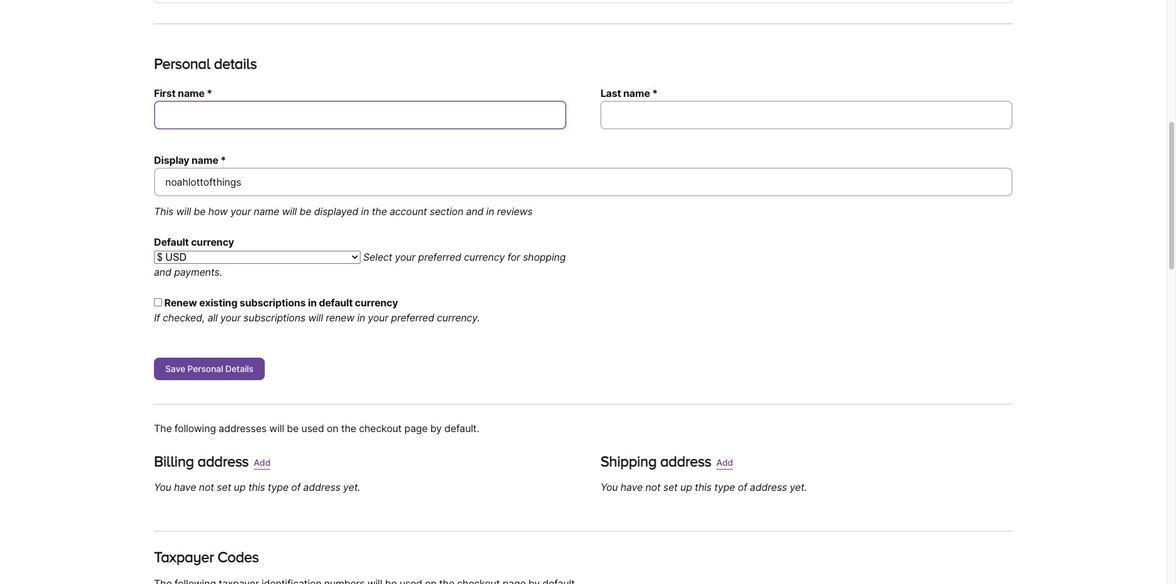Task type: locate. For each thing, give the bounding box(es) containing it.
will left renew
[[308, 312, 323, 324]]

2 horizontal spatial currency
[[464, 251, 505, 264]]

1 you have not set up this type of address yet. from the left
[[154, 482, 361, 494]]

2 you have not set up this type of address yet. from the left
[[601, 482, 807, 494]]

section
[[430, 205, 464, 218]]

if
[[154, 312, 160, 324]]

you down billing
[[154, 482, 171, 494]]

this for shipping address
[[695, 482, 712, 494]]

1 horizontal spatial you
[[601, 482, 618, 494]]

1 horizontal spatial and
[[466, 205, 484, 218]]

currency
[[191, 236, 234, 249], [464, 251, 505, 264], [355, 297, 398, 309]]

for
[[508, 251, 521, 264]]

*
[[207, 87, 212, 99], [653, 87, 658, 99], [221, 154, 226, 166]]

this for billing address
[[248, 482, 265, 494]]

billing address add
[[154, 453, 271, 470]]

1 horizontal spatial yet.
[[790, 482, 807, 494]]

2 add from the left
[[717, 458, 733, 468]]

default currency
[[154, 236, 234, 249]]

this will be how your name will be displayed in the account section and in reviews
[[154, 205, 533, 218]]

preferred left currency.
[[391, 312, 434, 324]]

used
[[302, 423, 324, 435]]

1 vertical spatial the
[[341, 423, 356, 435]]

your right select
[[395, 251, 416, 264]]

1 horizontal spatial the
[[372, 205, 387, 218]]

and right section
[[466, 205, 484, 218]]

be left the "how"
[[194, 205, 206, 218]]

* down personal details
[[207, 87, 212, 99]]

by
[[431, 423, 442, 435]]

1 you from the left
[[154, 482, 171, 494]]

in right renew
[[357, 312, 365, 324]]

all
[[208, 312, 218, 324]]

2 have from the left
[[621, 482, 643, 494]]

yet.
[[343, 482, 361, 494], [790, 482, 807, 494]]

0 horizontal spatial have
[[174, 482, 196, 494]]

up down billing address add
[[234, 482, 246, 494]]

0 horizontal spatial not
[[199, 482, 214, 494]]

0 horizontal spatial you
[[154, 482, 171, 494]]

default
[[154, 236, 189, 249]]

payments.
[[174, 266, 222, 279]]

0 horizontal spatial add
[[254, 458, 271, 468]]

you have not set up this type of address yet. down shipping address add
[[601, 482, 807, 494]]

this
[[154, 205, 174, 218]]

1 horizontal spatial you have not set up this type of address yet.
[[601, 482, 807, 494]]

1 up from the left
[[234, 482, 246, 494]]

details
[[214, 55, 257, 72]]

0 horizontal spatial you have not set up this type of address yet.
[[154, 482, 361, 494]]

account
[[390, 205, 427, 218]]

save personal details button
[[154, 358, 265, 381]]

in
[[361, 205, 369, 218], [487, 205, 495, 218], [308, 297, 317, 309], [357, 312, 365, 324]]

up down shipping address add
[[681, 482, 693, 494]]

save personal details
[[165, 364, 254, 374]]

on
[[327, 423, 339, 435]]

* right last
[[653, 87, 658, 99]]

will
[[176, 205, 191, 218], [282, 205, 297, 218], [308, 312, 323, 324], [269, 423, 284, 435]]

2 add link from the left
[[717, 453, 733, 474]]

personal up first name *
[[154, 55, 210, 72]]

2 you from the left
[[601, 482, 618, 494]]

this down shipping address add
[[695, 482, 712, 494]]

this
[[248, 482, 265, 494], [695, 482, 712, 494]]

the
[[372, 205, 387, 218], [341, 423, 356, 435]]

1 horizontal spatial type
[[715, 482, 736, 494]]

1 horizontal spatial *
[[221, 154, 226, 166]]

1 horizontal spatial this
[[695, 482, 712, 494]]

your inside select your preferred currency for shopping and payments.
[[395, 251, 416, 264]]

add for shipping address
[[717, 458, 733, 468]]

0 horizontal spatial add link
[[254, 453, 271, 474]]

not
[[199, 482, 214, 494], [646, 482, 661, 494]]

0 horizontal spatial up
[[234, 482, 246, 494]]

set
[[217, 482, 231, 494], [664, 482, 678, 494]]

set down billing address add
[[217, 482, 231, 494]]

and
[[466, 205, 484, 218], [154, 266, 171, 279]]

currency right default
[[355, 297, 398, 309]]

be left used
[[287, 423, 299, 435]]

you have not set up this type of address yet. down billing address add
[[154, 482, 361, 494]]

yet. for billing address
[[343, 482, 361, 494]]

2 up from the left
[[681, 482, 693, 494]]

name for last
[[624, 87, 650, 99]]

subscriptions up if checked, all your subscriptions will renew in your preferred currency.
[[240, 297, 306, 309]]

1 horizontal spatial add
[[717, 458, 733, 468]]

0 horizontal spatial this
[[248, 482, 265, 494]]

add inside shipping address add
[[717, 458, 733, 468]]

not down billing address add
[[199, 482, 214, 494]]

your right renew
[[368, 312, 389, 324]]

1 horizontal spatial currency
[[355, 297, 398, 309]]

the following addresses will be used on the checkout page by default.
[[154, 423, 480, 435]]

2 set from the left
[[664, 482, 678, 494]]

1 set from the left
[[217, 482, 231, 494]]

you have not set up this type of address yet.
[[154, 482, 361, 494], [601, 482, 807, 494]]

and inside select your preferred currency for shopping and payments.
[[154, 266, 171, 279]]

currency.
[[437, 312, 480, 324]]

have down shipping
[[621, 482, 643, 494]]

0 horizontal spatial *
[[207, 87, 212, 99]]

* up the "how"
[[221, 154, 226, 166]]

currency left for
[[464, 251, 505, 264]]

taxpayer codes
[[154, 549, 259, 566]]

0 horizontal spatial the
[[341, 423, 356, 435]]

1 horizontal spatial add link
[[717, 453, 733, 474]]

0 horizontal spatial set
[[217, 482, 231, 494]]

preferred down section
[[418, 251, 462, 264]]

not down shipping address add
[[646, 482, 661, 494]]

0 vertical spatial preferred
[[418, 251, 462, 264]]

address
[[198, 453, 249, 470], [661, 453, 712, 470], [303, 482, 341, 494], [750, 482, 788, 494]]

in right displayed
[[361, 205, 369, 218]]

displayed
[[314, 205, 359, 218]]

you have not set up this type of address yet. for billing address
[[154, 482, 361, 494]]

be left displayed
[[300, 205, 312, 218]]

1 horizontal spatial up
[[681, 482, 693, 494]]

1 horizontal spatial not
[[646, 482, 661, 494]]

last name *
[[601, 87, 658, 99]]

of for shipping address
[[738, 482, 748, 494]]

1 add from the left
[[254, 458, 271, 468]]

your
[[231, 205, 251, 218], [395, 251, 416, 264], [220, 312, 241, 324], [368, 312, 389, 324]]

1 add link from the left
[[254, 453, 271, 474]]

have
[[174, 482, 196, 494], [621, 482, 643, 494]]

0 horizontal spatial yet.
[[343, 482, 361, 494]]

following
[[175, 423, 216, 435]]

1 vertical spatial and
[[154, 266, 171, 279]]

subscriptions down the renew existing subscriptions in default currency
[[244, 312, 306, 324]]

1 of from the left
[[291, 482, 301, 494]]

have down billing
[[174, 482, 196, 494]]

the left account
[[372, 205, 387, 218]]

up
[[234, 482, 246, 494], [681, 482, 693, 494]]

currency down the "how"
[[191, 236, 234, 249]]

* for first name *
[[207, 87, 212, 99]]

renew existing subscriptions in default currency
[[162, 297, 398, 309]]

0 vertical spatial currency
[[191, 236, 234, 249]]

select your preferred currency for shopping and payments.
[[154, 251, 566, 279]]

1 vertical spatial subscriptions
[[244, 312, 306, 324]]

0 horizontal spatial and
[[154, 266, 171, 279]]

you down shipping
[[601, 482, 618, 494]]

2 type from the left
[[715, 482, 736, 494]]

name
[[178, 87, 205, 99], [624, 87, 650, 99], [192, 154, 218, 166], [254, 205, 279, 218]]

1 horizontal spatial have
[[621, 482, 643, 494]]

1 yet. from the left
[[343, 482, 361, 494]]

of
[[291, 482, 301, 494], [738, 482, 748, 494]]

1 not from the left
[[199, 482, 214, 494]]

add
[[254, 458, 271, 468], [717, 458, 733, 468]]

1 vertical spatial currency
[[464, 251, 505, 264]]

subscriptions
[[240, 297, 306, 309], [244, 312, 306, 324]]

personal
[[154, 55, 210, 72], [188, 364, 223, 374]]

type
[[268, 482, 289, 494], [715, 482, 736, 494]]

2 not from the left
[[646, 482, 661, 494]]

1 have from the left
[[174, 482, 196, 494]]

1 horizontal spatial be
[[287, 423, 299, 435]]

type for billing address
[[268, 482, 289, 494]]

this down billing address add
[[248, 482, 265, 494]]

first
[[154, 87, 176, 99]]

2 horizontal spatial be
[[300, 205, 312, 218]]

set down shipping address add
[[664, 482, 678, 494]]

will right this
[[176, 205, 191, 218]]

2 horizontal spatial *
[[653, 87, 658, 99]]

add link
[[254, 453, 271, 474], [717, 453, 733, 474]]

existing
[[199, 297, 238, 309]]

your right all at the bottom left of page
[[220, 312, 241, 324]]

1 vertical spatial personal
[[188, 364, 223, 374]]

name right last
[[624, 87, 650, 99]]

you
[[154, 482, 171, 494], [601, 482, 618, 494]]

1 horizontal spatial of
[[738, 482, 748, 494]]

0 horizontal spatial be
[[194, 205, 206, 218]]

save
[[165, 364, 185, 374]]

1 horizontal spatial set
[[664, 482, 678, 494]]

the right on
[[341, 423, 356, 435]]

1 vertical spatial preferred
[[391, 312, 434, 324]]

2 of from the left
[[738, 482, 748, 494]]

0 horizontal spatial of
[[291, 482, 301, 494]]

name for first
[[178, 87, 205, 99]]

1 type from the left
[[268, 482, 289, 494]]

set for billing
[[217, 482, 231, 494]]

how
[[208, 205, 228, 218]]

2 yet. from the left
[[790, 482, 807, 494]]

name right the "how"
[[254, 205, 279, 218]]

taxpayer
[[154, 549, 214, 566]]

name right first
[[178, 87, 205, 99]]

display name *
[[154, 154, 226, 166]]

personal right "save"
[[188, 364, 223, 374]]

1 this from the left
[[248, 482, 265, 494]]

be
[[194, 205, 206, 218], [300, 205, 312, 218], [287, 423, 299, 435]]

add inside billing address add
[[254, 458, 271, 468]]

preferred
[[418, 251, 462, 264], [391, 312, 434, 324]]

2 this from the left
[[695, 482, 712, 494]]

None text field
[[154, 101, 566, 130], [601, 101, 1013, 130], [154, 168, 1013, 197], [154, 101, 566, 130], [601, 101, 1013, 130], [154, 168, 1013, 197]]

default
[[319, 297, 353, 309]]

reviews
[[497, 205, 533, 218]]

in left reviews
[[487, 205, 495, 218]]

* for last name *
[[653, 87, 658, 99]]

name right the display
[[192, 154, 218, 166]]

and up renew existing subscriptions in default currency 'checkbox'
[[154, 266, 171, 279]]

0 horizontal spatial type
[[268, 482, 289, 494]]



Task type: describe. For each thing, give the bounding box(es) containing it.
have for shipping
[[621, 482, 643, 494]]

shipping address add
[[601, 453, 733, 470]]

will left displayed
[[282, 205, 297, 218]]

details
[[225, 364, 254, 374]]

set for shipping
[[664, 482, 678, 494]]

name for display
[[192, 154, 218, 166]]

0 horizontal spatial currency
[[191, 236, 234, 249]]

not for billing
[[199, 482, 214, 494]]

0 vertical spatial and
[[466, 205, 484, 218]]

add link for billing address
[[254, 453, 271, 474]]

in up if checked, all your subscriptions will renew in your preferred currency.
[[308, 297, 317, 309]]

shipping
[[601, 453, 657, 470]]

0 vertical spatial personal
[[154, 55, 210, 72]]

not for shipping
[[646, 482, 661, 494]]

personal details
[[154, 55, 257, 72]]

display
[[154, 154, 189, 166]]

default.
[[445, 423, 480, 435]]

your right the "how"
[[231, 205, 251, 218]]

yet. for shipping address
[[790, 482, 807, 494]]

if checked, all your subscriptions will renew in your preferred currency.
[[154, 312, 480, 324]]

last
[[601, 87, 621, 99]]

the
[[154, 423, 172, 435]]

Renew existing subscriptions in default currency checkbox
[[154, 299, 162, 307]]

first name *
[[154, 87, 212, 99]]

shopping
[[523, 251, 566, 264]]

personal inside save personal details button
[[188, 364, 223, 374]]

checked,
[[163, 312, 205, 324]]

renew
[[326, 312, 355, 324]]

you for billing
[[154, 482, 171, 494]]

codes
[[218, 549, 259, 566]]

add for billing address
[[254, 458, 271, 468]]

add link for shipping address
[[717, 453, 733, 474]]

you for shipping
[[601, 482, 618, 494]]

preferred inside select your preferred currency for shopping and payments.
[[418, 251, 462, 264]]

0 vertical spatial the
[[372, 205, 387, 218]]

you have not set up this type of address yet. for shipping address
[[601, 482, 807, 494]]

addresses
[[219, 423, 267, 435]]

2 vertical spatial currency
[[355, 297, 398, 309]]

renew
[[164, 297, 197, 309]]

checkout
[[359, 423, 402, 435]]

have for billing
[[174, 482, 196, 494]]

select
[[363, 251, 393, 264]]

up for billing address
[[234, 482, 246, 494]]

currency inside select your preferred currency for shopping and payments.
[[464, 251, 505, 264]]

type for shipping address
[[715, 482, 736, 494]]

will right addresses
[[269, 423, 284, 435]]

of for billing address
[[291, 482, 301, 494]]

up for shipping address
[[681, 482, 693, 494]]

billing
[[154, 453, 194, 470]]

0 vertical spatial subscriptions
[[240, 297, 306, 309]]

page
[[405, 423, 428, 435]]

* for display name *
[[221, 154, 226, 166]]



Task type: vqa. For each thing, say whether or not it's contained in the screenshot.
the left AND
yes



